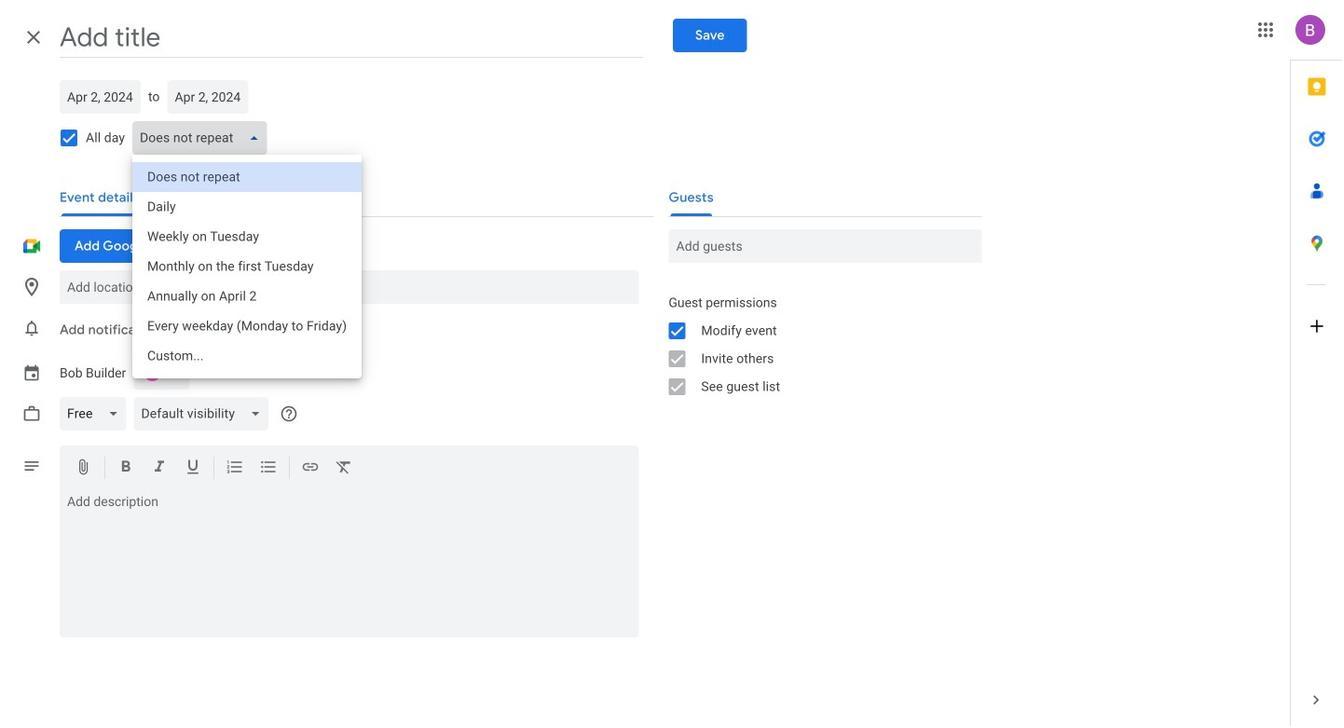 Task type: locate. For each thing, give the bounding box(es) containing it.
None field
[[133, 116, 275, 160], [60, 392, 134, 436], [134, 392, 276, 436], [133, 116, 275, 160], [60, 392, 134, 436], [134, 392, 276, 436]]

Guests text field
[[676, 229, 975, 263]]

italic image
[[150, 458, 169, 480]]

recurrence list box
[[133, 155, 362, 379]]

tab list
[[1292, 61, 1343, 674]]

numbered list image
[[226, 458, 244, 480]]

Title text field
[[60, 17, 643, 58]]

group
[[654, 289, 982, 401]]

daily option
[[133, 192, 362, 222]]



Task type: describe. For each thing, give the bounding box(es) containing it.
Start date text field
[[67, 80, 133, 114]]

bold image
[[117, 458, 135, 480]]

Add location text field
[[67, 270, 632, 304]]

annually on april 2 option
[[133, 282, 362, 311]]

formatting options toolbar
[[60, 446, 639, 491]]

underline image
[[184, 458, 202, 480]]

monthly on the first tuesday option
[[133, 252, 362, 282]]

every weekday (monday to friday) option
[[133, 311, 362, 341]]

grape, event color image
[[141, 356, 182, 390]]

does not repeat option
[[133, 162, 362, 192]]

custom... option
[[133, 341, 362, 371]]

End date text field
[[175, 80, 241, 114]]

remove formatting image
[[335, 458, 353, 480]]

Description text field
[[60, 494, 639, 634]]

weekly on tuesday option
[[133, 222, 362, 252]]

bulleted list image
[[259, 458, 278, 480]]

insert link image
[[301, 458, 320, 480]]



Task type: vqa. For each thing, say whether or not it's contained in the screenshot.
Numbered list image
yes



